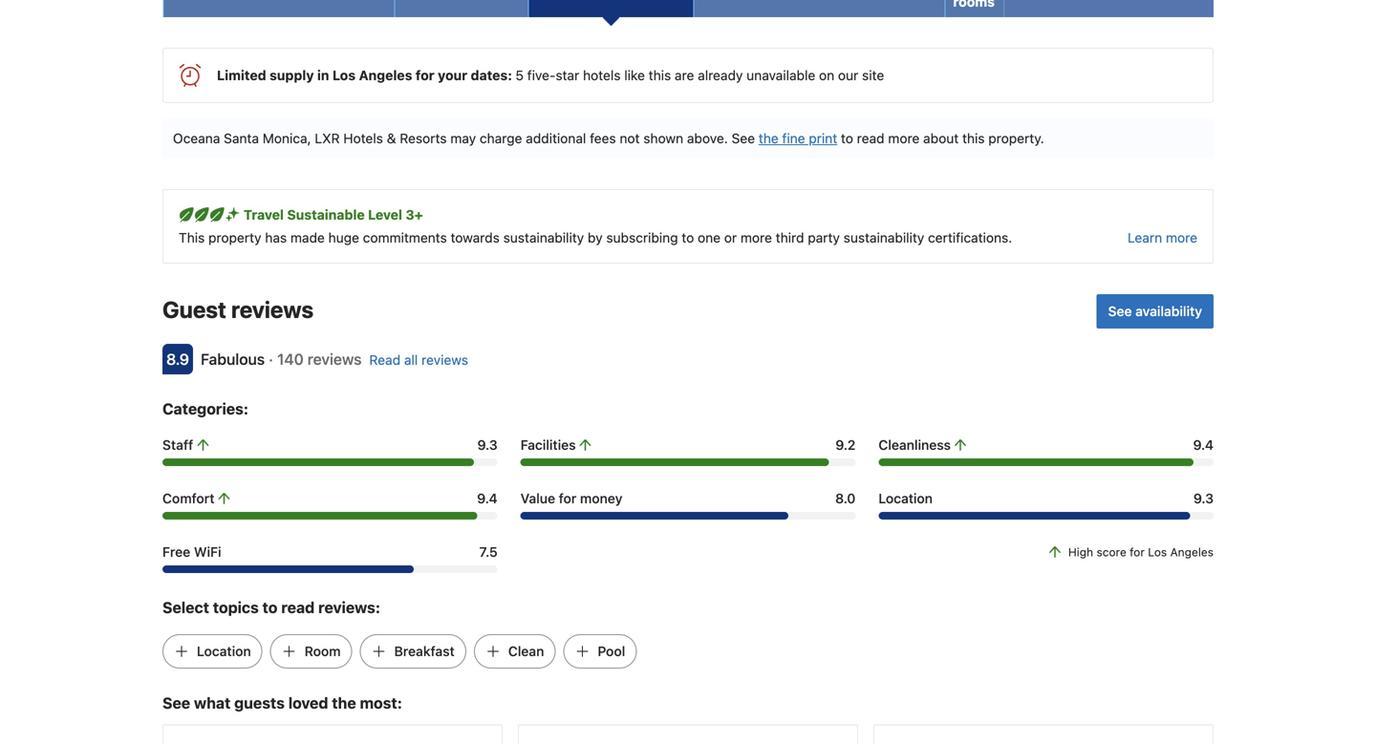 Task type: vqa. For each thing, say whether or not it's contained in the screenshot.


Task type: describe. For each thing, give the bounding box(es) containing it.
money
[[580, 491, 623, 507]]

site
[[863, 67, 885, 83]]

already
[[698, 67, 743, 83]]

what
[[194, 694, 231, 713]]

0 horizontal spatial to
[[263, 599, 278, 617]]

scored 8.9 element
[[163, 344, 193, 375]]

see for see availability
[[1109, 303, 1133, 319]]

clean
[[508, 644, 544, 660]]

angeles for in
[[359, 67, 413, 83]]

score
[[1097, 546, 1127, 559]]

0 horizontal spatial for
[[416, 67, 435, 83]]

hotels
[[583, 67, 621, 83]]

free
[[163, 544, 191, 560]]

value for money 8.0 meter
[[521, 512, 856, 520]]

0 vertical spatial the
[[759, 130, 779, 146]]

made
[[291, 230, 325, 246]]

staff 9.3 meter
[[163, 459, 498, 466]]

by
[[588, 230, 603, 246]]

five-
[[528, 67, 556, 83]]

charge
[[480, 130, 523, 146]]

facilities
[[521, 437, 576, 453]]

140
[[277, 350, 304, 368]]

huge
[[329, 230, 359, 246]]

level
[[368, 207, 403, 223]]

your
[[438, 67, 468, 83]]

certifications.
[[929, 230, 1013, 246]]

1 vertical spatial to
[[682, 230, 695, 246]]

location 9.3 meter
[[879, 512, 1214, 520]]

breakfast
[[395, 644, 455, 660]]

availability
[[1136, 303, 1203, 319]]

2 vertical spatial for
[[1130, 546, 1145, 559]]

reviews right 140
[[308, 350, 362, 368]]

fees
[[590, 130, 616, 146]]

our
[[839, 67, 859, 83]]

0 horizontal spatial read
[[281, 599, 315, 617]]

has
[[265, 230, 287, 246]]

see what guests loved the most:
[[163, 694, 402, 713]]

print
[[809, 130, 838, 146]]

9.3 for staff
[[478, 437, 498, 453]]

los for for
[[1149, 546, 1168, 559]]

fine
[[783, 130, 806, 146]]

all
[[404, 352, 418, 368]]

categories:
[[163, 400, 249, 418]]

reviews up ·
[[231, 296, 314, 323]]

shown
[[644, 130, 684, 146]]

0 vertical spatial this
[[649, 67, 671, 83]]

0 horizontal spatial location
[[197, 644, 251, 660]]

value
[[521, 491, 556, 507]]

guest reviews element
[[163, 294, 1090, 325]]

1 horizontal spatial see
[[732, 130, 755, 146]]

unavailable
[[747, 67, 816, 83]]

cleanliness
[[879, 437, 951, 453]]

free wifi
[[163, 544, 221, 560]]

guest reviews
[[163, 296, 314, 323]]

los for in
[[333, 67, 356, 83]]

8.0
[[836, 491, 856, 507]]

·
[[269, 350, 273, 368]]

party
[[808, 230, 840, 246]]

learn more button
[[1128, 228, 1198, 247]]

on
[[820, 67, 835, 83]]

subscribing
[[607, 230, 678, 246]]

supply
[[270, 67, 314, 83]]

may
[[451, 130, 476, 146]]

1 sustainability from the left
[[504, 230, 584, 246]]

cleanliness 9.4 meter
[[879, 459, 1214, 466]]

oceana santa monica, lxr hotels & resorts may charge additional fees not shown above. see the fine print to read more about this property.
[[173, 130, 1045, 146]]

select topics to read reviews:
[[163, 599, 381, 617]]

see availability
[[1109, 303, 1203, 319]]

2 sustainability from the left
[[844, 230, 925, 246]]

santa
[[224, 130, 259, 146]]

topics
[[213, 599, 259, 617]]

more inside button
[[1167, 230, 1198, 246]]

read
[[370, 352, 401, 368]]

guests
[[234, 694, 285, 713]]

travel
[[244, 207, 284, 223]]

travel sustainable level 3+
[[244, 207, 423, 223]]

above.
[[687, 130, 728, 146]]

are
[[675, 67, 695, 83]]

oceana
[[173, 130, 220, 146]]

not
[[620, 130, 640, 146]]

limited
[[217, 67, 266, 83]]

9.4 for comfort
[[477, 491, 498, 507]]

property.
[[989, 130, 1045, 146]]

loved
[[289, 694, 328, 713]]

staff
[[163, 437, 193, 453]]

pool
[[598, 644, 626, 660]]



Task type: locate. For each thing, give the bounding box(es) containing it.
1 vertical spatial location
[[197, 644, 251, 660]]

fabulous
[[201, 350, 265, 368]]

high score for los angeles
[[1069, 546, 1214, 559]]

0 horizontal spatial los
[[333, 67, 356, 83]]

rated fabulous element
[[201, 350, 265, 368]]

2 horizontal spatial to
[[841, 130, 854, 146]]

8.9
[[166, 350, 189, 368]]

9.2
[[836, 437, 856, 453]]

to left one
[[682, 230, 695, 246]]

los right the in
[[333, 67, 356, 83]]

read right print
[[857, 130, 885, 146]]

1 horizontal spatial 9.3
[[1194, 491, 1214, 507]]

for left your
[[416, 67, 435, 83]]

sustainability right the party
[[844, 230, 925, 246]]

1 vertical spatial this
[[963, 130, 985, 146]]

review categories element
[[163, 398, 249, 420]]

9.3 left facilities
[[478, 437, 498, 453]]

reviews right all
[[422, 352, 469, 368]]

location down the cleanliness
[[879, 491, 933, 507]]

0 horizontal spatial this
[[649, 67, 671, 83]]

to right topics
[[263, 599, 278, 617]]

value for money
[[521, 491, 623, 507]]

learn
[[1128, 230, 1163, 246]]

see
[[732, 130, 755, 146], [1109, 303, 1133, 319], [163, 694, 190, 713]]

2 horizontal spatial for
[[1130, 546, 1145, 559]]

more
[[889, 130, 920, 146], [741, 230, 773, 246], [1167, 230, 1198, 246]]

for right score
[[1130, 546, 1145, 559]]

9.3
[[478, 437, 498, 453], [1194, 491, 1214, 507]]

&
[[387, 130, 396, 146]]

1 horizontal spatial 9.4
[[1194, 437, 1214, 453]]

this left are
[[649, 67, 671, 83]]

2 vertical spatial see
[[163, 694, 190, 713]]

reviews:
[[318, 599, 381, 617]]

1 vertical spatial angeles
[[1171, 546, 1214, 559]]

more left about in the top of the page
[[889, 130, 920, 146]]

more right learn
[[1167, 230, 1198, 246]]

0 vertical spatial location
[[879, 491, 933, 507]]

1 vertical spatial los
[[1149, 546, 1168, 559]]

read
[[857, 130, 885, 146], [281, 599, 315, 617]]

learn more
[[1128, 230, 1198, 246]]

facilities 9.2 meter
[[521, 459, 856, 466]]

the left fine
[[759, 130, 779, 146]]

0 horizontal spatial angeles
[[359, 67, 413, 83]]

location down topics
[[197, 644, 251, 660]]

0 vertical spatial to
[[841, 130, 854, 146]]

monica,
[[263, 130, 311, 146]]

9.3 for location
[[1194, 491, 1214, 507]]

this
[[649, 67, 671, 83], [963, 130, 985, 146]]

1 horizontal spatial read
[[857, 130, 885, 146]]

the fine print link
[[759, 130, 838, 146]]

1 horizontal spatial to
[[682, 230, 695, 246]]

additional
[[526, 130, 587, 146]]

or
[[725, 230, 737, 246]]

0 vertical spatial for
[[416, 67, 435, 83]]

more right or
[[741, 230, 773, 246]]

see for see what guests loved the most:
[[163, 694, 190, 713]]

location
[[879, 491, 933, 507], [197, 644, 251, 660]]

wifi
[[194, 544, 221, 560]]

about
[[924, 130, 959, 146]]

for
[[416, 67, 435, 83], [559, 491, 577, 507], [1130, 546, 1145, 559]]

hotels
[[344, 130, 383, 146]]

sustainability
[[504, 230, 584, 246], [844, 230, 925, 246]]

for right value
[[559, 491, 577, 507]]

0 vertical spatial angeles
[[359, 67, 413, 83]]

0 vertical spatial los
[[333, 67, 356, 83]]

see availability button
[[1097, 294, 1214, 329]]

this right about in the top of the page
[[963, 130, 985, 146]]

0 horizontal spatial 9.4
[[477, 491, 498, 507]]

0 horizontal spatial see
[[163, 694, 190, 713]]

star
[[556, 67, 580, 83]]

1 vertical spatial for
[[559, 491, 577, 507]]

towards
[[451, 230, 500, 246]]

see left availability
[[1109, 303, 1133, 319]]

see inside button
[[1109, 303, 1133, 319]]

resorts
[[400, 130, 447, 146]]

9.3 up high score for los angeles
[[1194, 491, 1214, 507]]

fabulous · 140 reviews
[[201, 350, 362, 368]]

1 vertical spatial read
[[281, 599, 315, 617]]

1 vertical spatial the
[[332, 694, 356, 713]]

select
[[163, 599, 209, 617]]

comfort
[[163, 491, 215, 507]]

2 horizontal spatial more
[[1167, 230, 1198, 246]]

lxr
[[315, 130, 340, 146]]

read down free wifi 7.5 meter
[[281, 599, 315, 617]]

read all reviews
[[370, 352, 469, 368]]

1 horizontal spatial for
[[559, 491, 577, 507]]

0 vertical spatial see
[[732, 130, 755, 146]]

free wifi 7.5 meter
[[163, 566, 498, 573]]

to
[[841, 130, 854, 146], [682, 230, 695, 246], [263, 599, 278, 617]]

1 horizontal spatial los
[[1149, 546, 1168, 559]]

most:
[[360, 694, 402, 713]]

third
[[776, 230, 805, 246]]

1 vertical spatial 9.4
[[477, 491, 498, 507]]

2 vertical spatial to
[[263, 599, 278, 617]]

los right score
[[1149, 546, 1168, 559]]

1 horizontal spatial this
[[963, 130, 985, 146]]

angeles right the in
[[359, 67, 413, 83]]

to right print
[[841, 130, 854, 146]]

commitments
[[363, 230, 447, 246]]

guest
[[163, 296, 226, 323]]

1 vertical spatial see
[[1109, 303, 1133, 319]]

like
[[625, 67, 645, 83]]

see left what
[[163, 694, 190, 713]]

0 horizontal spatial the
[[332, 694, 356, 713]]

1 horizontal spatial more
[[889, 130, 920, 146]]

dates:
[[471, 67, 513, 83]]

7.5
[[480, 544, 498, 560]]

3+
[[406, 207, 423, 223]]

high
[[1069, 546, 1094, 559]]

angeles for for
[[1171, 546, 1214, 559]]

comfort 9.4 meter
[[163, 512, 498, 520]]

0 horizontal spatial more
[[741, 230, 773, 246]]

1 horizontal spatial sustainability
[[844, 230, 925, 246]]

this property has made huge commitments towards sustainability by subscribing to one or more third party sustainability certifications.
[[179, 230, 1013, 246]]

sustainable
[[287, 207, 365, 223]]

0 vertical spatial 9.4
[[1194, 437, 1214, 453]]

9.4
[[1194, 437, 1214, 453], [477, 491, 498, 507]]

in
[[317, 67, 329, 83]]

9.4 for cleanliness
[[1194, 437, 1214, 453]]

0 vertical spatial 9.3
[[478, 437, 498, 453]]

0 vertical spatial read
[[857, 130, 885, 146]]

angeles right score
[[1171, 546, 1214, 559]]

1 horizontal spatial angeles
[[1171, 546, 1214, 559]]

property
[[209, 230, 262, 246]]

1 vertical spatial 9.3
[[1194, 491, 1214, 507]]

1 horizontal spatial location
[[879, 491, 933, 507]]

sustainability left by
[[504, 230, 584, 246]]

room
[[305, 644, 341, 660]]

this
[[179, 230, 205, 246]]

one
[[698, 230, 721, 246]]

0 horizontal spatial 9.3
[[478, 437, 498, 453]]

limited supply in los angeles for your dates: 5 five-star hotels like this are already unavailable on our site
[[217, 67, 885, 83]]

0 horizontal spatial sustainability
[[504, 230, 584, 246]]

5
[[516, 67, 524, 83]]

1 horizontal spatial the
[[759, 130, 779, 146]]

the right loved
[[332, 694, 356, 713]]

angeles
[[359, 67, 413, 83], [1171, 546, 1214, 559]]

2 horizontal spatial see
[[1109, 303, 1133, 319]]

see right above.
[[732, 130, 755, 146]]



